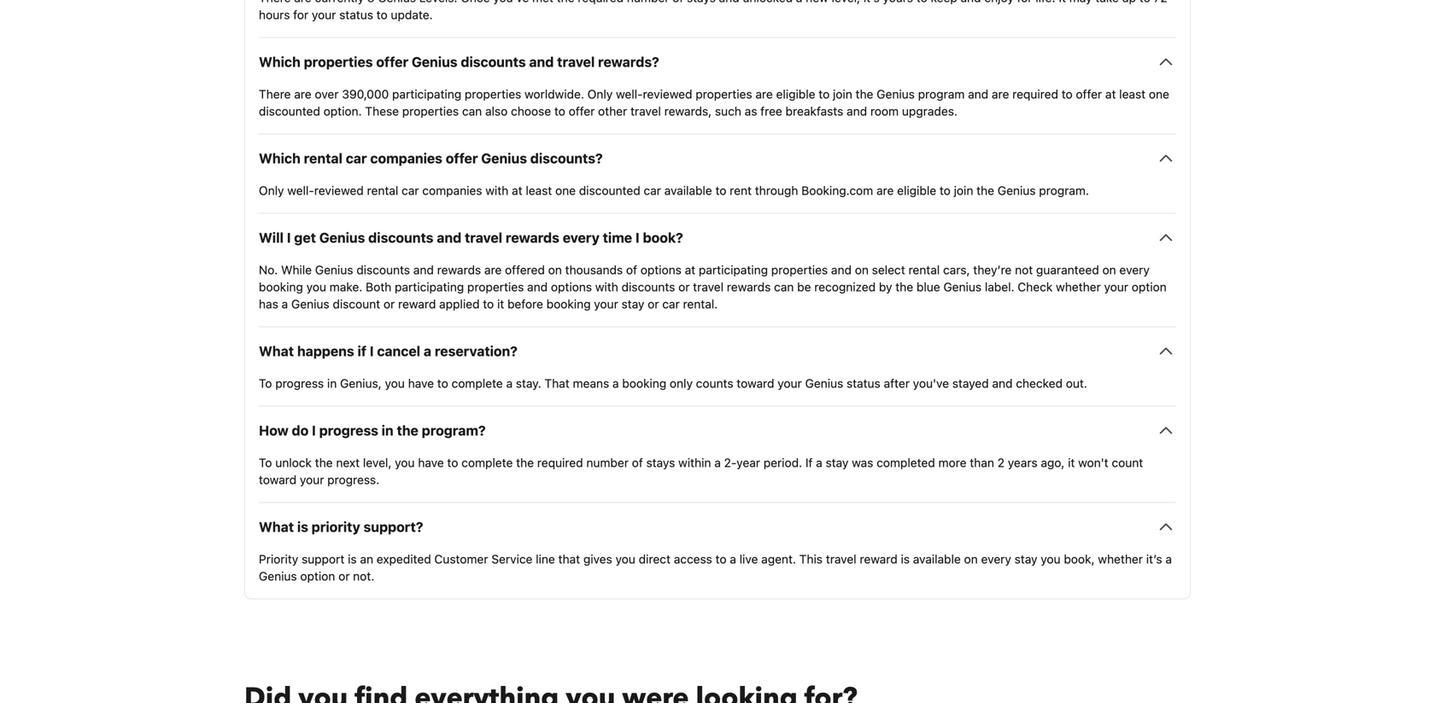 Task type: vqa. For each thing, say whether or not it's contained in the screenshot.
bottom rental
yes



Task type: describe. For each thing, give the bounding box(es) containing it.
has
[[259, 297, 278, 311]]

gives
[[583, 553, 612, 567]]

1 vertical spatial reviewed
[[314, 184, 364, 198]]

level, inside to unlock the next level, you have to complete the required number of stays within a 2-year period. if a stay was completed more than 2 years ago, it won't count toward your progress.
[[363, 456, 392, 470]]

rent
[[730, 184, 752, 198]]

guaranteed
[[1036, 263, 1099, 277]]

number for within
[[586, 456, 629, 470]]

offer inside dropdown button
[[376, 54, 408, 70]]

how
[[259, 423, 288, 439]]

only inside there are over 390,000 participating properties worldwide. only well-reviewed properties are eligible to join the genius program and are required to offer at least one discounted option. these properties can also choose to offer other travel rewards, such as free breakfasts and room upgrades.
[[587, 87, 613, 101]]

which properties offer genius discounts and travel rewards? button
[[259, 52, 1176, 72]]

level, inside there are currently 3 genius levels. once you've met the required number of stays and unlocked a new level, it's yours to keep and enjoy for life! it may take up to 72 hours for your status to update.
[[832, 0, 860, 5]]

was
[[852, 456, 873, 470]]

genius inside priority support is an expedited customer service line that gives you direct access to a live agent. this travel reward is available on every stay you book, whether it's a genius option or not.
[[259, 570, 297, 584]]

every inside will i get genius discounts and travel rewards every time i book? dropdown button
[[563, 230, 600, 246]]

1 vertical spatial only
[[259, 184, 284, 198]]

1 vertical spatial participating
[[699, 263, 768, 277]]

0 vertical spatial with
[[485, 184, 509, 198]]

and inside will i get genius discounts and travel rewards every time i book? dropdown button
[[437, 230, 461, 246]]

and up recognized on the top right of the page
[[831, 263, 852, 277]]

your inside to unlock the next level, you have to complete the required number of stays within a 2-year period. if a stay was completed more than 2 years ago, it won't count toward your progress.
[[300, 473, 324, 487]]

won't
[[1078, 456, 1109, 470]]

free
[[760, 104, 782, 118]]

support?
[[364, 519, 423, 535]]

there are over 390,000 participating properties worldwide. only well-reviewed properties are eligible to join the genius program and are required to offer at least one discounted option. these properties can also choose to offer other travel rewards, such as free breakfasts and room upgrades.
[[259, 87, 1169, 118]]

and left room at top right
[[847, 104, 867, 118]]

0 vertical spatial booking
[[259, 280, 303, 294]]

be
[[797, 280, 811, 294]]

rewards,
[[664, 104, 712, 118]]

status inside there are currently 3 genius levels. once you've met the required number of stays and unlocked a new level, it's yours to keep and enjoy for life! it may take up to 72 hours for your status to update.
[[339, 8, 373, 22]]

access
[[674, 553, 712, 567]]

properties up be
[[771, 263, 828, 277]]

that
[[558, 553, 580, 567]]

properties up "also"
[[465, 87, 521, 101]]

to for how do i progress in the program?
[[259, 456, 272, 470]]

worldwide.
[[525, 87, 584, 101]]

travel inside priority support is an expedited customer service line that gives you direct access to a live agent. this travel reward is available on every stay you book, whether it's a genius option or not.
[[826, 553, 857, 567]]

1 horizontal spatial join
[[954, 184, 973, 198]]

1 vertical spatial least
[[526, 184, 552, 198]]

levels.
[[419, 0, 457, 5]]

the left the next
[[315, 456, 333, 470]]

life!
[[1036, 0, 1056, 5]]

genius inside there are currently 3 genius levels. once you've met the required number of stays and unlocked a new level, it's yours to keep and enjoy for life! it may take up to 72 hours for your status to update.
[[378, 0, 416, 5]]

happens
[[297, 343, 354, 360]]

genius inside dropdown button
[[481, 150, 527, 166]]

available inside priority support is an expedited customer service line that gives you direct access to a live agent. this travel reward is available on every stay you book, whether it's a genius option or not.
[[913, 553, 961, 567]]

as
[[745, 104, 757, 118]]

0 vertical spatial for
[[1017, 0, 1032, 5]]

2 vertical spatial participating
[[395, 280, 464, 294]]

your down thousands
[[594, 297, 618, 311]]

counts
[[696, 377, 733, 391]]

0 vertical spatial toward
[[737, 377, 774, 391]]

discount
[[333, 297, 380, 311]]

genius inside there are over 390,000 participating properties worldwide. only well-reviewed properties are eligible to join the genius program and are required to offer at least one discounted option. these properties can also choose to offer other travel rewards, such as free breakfasts and room upgrades.
[[877, 87, 915, 101]]

reviewed inside there are over 390,000 participating properties worldwide. only well-reviewed properties are eligible to join the genius program and are required to offer at least one discounted option. these properties can also choose to offer other travel rewards, such as free breakfasts and room upgrades.
[[643, 87, 692, 101]]

a inside dropdown button
[[424, 343, 431, 360]]

there are currently 3 genius levels. once you've met the required number of stays and unlocked a new level, it's yours to keep and enjoy for life! it may take up to 72 hours for your status to update.
[[259, 0, 1167, 22]]

within
[[678, 456, 711, 470]]

0 vertical spatial progress
[[275, 377, 324, 391]]

blue
[[917, 280, 940, 294]]

stays for within
[[646, 456, 675, 470]]

this
[[799, 553, 823, 567]]

the left program.
[[977, 184, 994, 198]]

and up before
[[527, 280, 548, 294]]

1 vertical spatial well-
[[287, 184, 314, 198]]

are inside no. while genius discounts and rewards are offered on thousands of options at participating properties and on select rental cars, they're not guaranteed on every booking you make. both participating properties and options with discounts or travel rewards can be recognized by the blue genius label. check whether your option has a genius discount or reward applied to it before booking your stay or car rental.
[[484, 263, 502, 277]]

1 horizontal spatial rental
[[367, 184, 398, 198]]

stay.
[[516, 377, 541, 391]]

toward inside to unlock the next level, you have to complete the required number of stays within a 2-year period. if a stay was completed more than 2 years ago, it won't count toward your progress.
[[259, 473, 297, 487]]

you've
[[913, 377, 949, 391]]

priority
[[312, 519, 360, 535]]

your right check
[[1104, 280, 1129, 294]]

0 horizontal spatial options
[[551, 280, 592, 294]]

genius up make.
[[315, 263, 353, 277]]

travel inside dropdown button
[[465, 230, 502, 246]]

discounts inside dropdown button
[[461, 54, 526, 70]]

priority support is an expedited customer service line that gives you direct access to a live agent. this travel reward is available on every stay you book, whether it's a genius option or not.
[[259, 553, 1172, 584]]

genius down cars,
[[943, 280, 982, 294]]

a inside there are currently 3 genius levels. once you've met the required number of stays and unlocked a new level, it's yours to keep and enjoy for life! it may take up to 72 hours for your status to update.
[[796, 0, 803, 5]]

stay inside to unlock the next level, you have to complete the required number of stays within a 2-year period. if a stay was completed more than 2 years ago, it won't count toward your progress.
[[826, 456, 849, 470]]

with inside no. while genius discounts and rewards are offered on thousands of options at participating properties and on select rental cars, they're not guaranteed on every booking you make. both participating properties and options with discounts or travel rewards can be recognized by the blue genius label. check whether your option has a genius discount or reward applied to it before booking your stay or car rental.
[[595, 280, 618, 294]]

genius inside dropdown button
[[319, 230, 365, 246]]

completed
[[877, 456, 935, 470]]

new
[[806, 0, 828, 5]]

1 horizontal spatial eligible
[[897, 184, 936, 198]]

i inside dropdown button
[[312, 423, 316, 439]]

direct
[[639, 553, 671, 567]]

required inside there are over 390,000 participating properties worldwide. only well-reviewed properties are eligible to join the genius program and are required to offer at least one discounted option. these properties can also choose to offer other travel rewards, such as free breakfasts and room upgrades.
[[1012, 87, 1058, 101]]

i right if
[[370, 343, 374, 360]]

one inside there are over 390,000 participating properties worldwide. only well-reviewed properties are eligible to join the genius program and are required to offer at least one discounted option. these properties can also choose to offer other travel rewards, such as free breakfasts and room upgrades.
[[1149, 87, 1169, 101]]

checked
[[1016, 377, 1063, 391]]

option inside priority support is an expedited customer service line that gives you direct access to a live agent. this travel reward is available on every stay you book, whether it's a genius option or not.
[[300, 570, 335, 584]]

the down stay.
[[516, 456, 534, 470]]

upgrades.
[[902, 104, 958, 118]]

1 vertical spatial status
[[847, 377, 881, 391]]

and left unlocked
[[719, 0, 740, 5]]

rental.
[[683, 297, 718, 311]]

applied
[[439, 297, 480, 311]]

which for which properties offer genius discounts and travel rewards?
[[259, 54, 301, 70]]

every inside priority support is an expedited customer service line that gives you direct access to a live agent. this travel reward is available on every stay you book, whether it's a genius option or not.
[[981, 553, 1011, 567]]

car up 'book?' at the left of page
[[644, 184, 661, 198]]

required for period.
[[537, 456, 583, 470]]

time
[[603, 230, 632, 246]]

will
[[259, 230, 284, 246]]

rewards?
[[598, 54, 659, 70]]

0 vertical spatial complete
[[452, 377, 503, 391]]

live
[[740, 553, 758, 567]]

label.
[[985, 280, 1014, 294]]

which rental car companies offer genius discounts?
[[259, 150, 603, 166]]

are inside there are currently 3 genius levels. once you've met the required number of stays and unlocked a new level, it's yours to keep and enjoy for life! it may take up to 72 hours for your status to update.
[[294, 0, 312, 5]]

what for what happens if i cancel a reservation?
[[259, 343, 294, 360]]

may
[[1069, 0, 1092, 5]]

genius,
[[340, 377, 382, 391]]

enjoy
[[984, 0, 1014, 5]]

whether inside no. while genius discounts and rewards are offered on thousands of options at participating properties and on select rental cars, they're not guaranteed on every booking you make. both participating properties and options with discounts or travel rewards can be recognized by the blue genius label. check whether your option has a genius discount or reward applied to it before booking your stay or car rental.
[[1056, 280, 1101, 294]]

after
[[884, 377, 910, 391]]

1 vertical spatial rewards
[[437, 263, 481, 277]]

support
[[302, 553, 345, 567]]

and down will i get genius discounts and travel rewards every time i book?
[[413, 263, 434, 277]]

your right the counts
[[778, 377, 802, 391]]

through
[[755, 184, 798, 198]]

reservation?
[[435, 343, 518, 360]]

met
[[532, 0, 553, 5]]

they're
[[973, 263, 1012, 277]]

take
[[1095, 0, 1119, 5]]

2 horizontal spatial is
[[901, 553, 910, 567]]

ago,
[[1041, 456, 1065, 470]]

and inside which properties offer genius discounts and travel rewards? dropdown button
[[529, 54, 554, 70]]

genius left program.
[[998, 184, 1036, 198]]

your inside there are currently 3 genius levels. once you've met the required number of stays and unlocked a new level, it's yours to keep and enjoy for life! it may take up to 72 hours for your status to update.
[[312, 8, 336, 22]]

it inside no. while genius discounts and rewards are offered on thousands of options at participating properties and on select rental cars, they're not guaranteed on every booking you make. both participating properties and options with discounts or travel rewards can be recognized by the blue genius label. check whether your option has a genius discount or reward applied to it before booking your stay or car rental.
[[497, 297, 504, 311]]

such
[[715, 104, 741, 118]]

program?
[[422, 423, 486, 439]]

recognized
[[814, 280, 876, 294]]

of for within
[[632, 456, 643, 470]]

booking.com
[[801, 184, 873, 198]]

stay inside no. while genius discounts and rewards are offered on thousands of options at participating properties and on select rental cars, they're not guaranteed on every booking you make. both participating properties and options with discounts or travel rewards can be recognized by the blue genius label. check whether your option has a genius discount or reward applied to it before booking your stay or car rental.
[[622, 297, 644, 311]]

years
[[1008, 456, 1038, 470]]

how do i progress in the program?
[[259, 423, 486, 439]]

0 horizontal spatial for
[[293, 8, 309, 22]]

reward inside priority support is an expedited customer service line that gives you direct access to a live agent. this travel reward is available on every stay you book, whether it's a genius option or not.
[[860, 553, 898, 567]]

book?
[[643, 230, 683, 246]]

rental inside which rental car companies offer genius discounts? dropdown button
[[304, 150, 342, 166]]

are right booking.com
[[876, 184, 894, 198]]

discounts inside dropdown button
[[368, 230, 433, 246]]

expedited
[[377, 553, 431, 567]]

and right stayed
[[992, 377, 1013, 391]]

currently
[[315, 0, 364, 5]]

required for level,
[[578, 0, 624, 5]]

1 horizontal spatial is
[[348, 553, 357, 567]]

count
[[1112, 456, 1143, 470]]

program
[[918, 87, 965, 101]]

means
[[573, 377, 609, 391]]

or up 'rental.'
[[678, 280, 690, 294]]

genius left after
[[805, 377, 843, 391]]

book,
[[1064, 553, 1095, 567]]

not.
[[353, 570, 374, 584]]

rewards inside will i get genius discounts and travel rewards every time i book? dropdown button
[[506, 230, 559, 246]]

have inside to unlock the next level, you have to complete the required number of stays within a 2-year period. if a stay was completed more than 2 years ago, it won't count toward your progress.
[[418, 456, 444, 470]]

properties down offered
[[467, 280, 524, 294]]

how do i progress in the program? button
[[259, 421, 1176, 441]]

or left 'rental.'
[[648, 297, 659, 311]]

check
[[1018, 280, 1053, 294]]

year
[[737, 456, 760, 470]]

or down both
[[384, 297, 395, 311]]

than
[[970, 456, 994, 470]]

to progress in genius, you have to complete a stay. that means a booking only counts toward your genius status after you've stayed and checked out.
[[259, 377, 1087, 391]]

offered
[[505, 263, 545, 277]]

up
[[1122, 0, 1136, 5]]

can inside there are over 390,000 participating properties worldwide. only well-reviewed properties are eligible to join the genius program and are required to offer at least one discounted option. these properties can also choose to offer other travel rewards, such as free breakfasts and room upgrades.
[[462, 104, 482, 118]]

once
[[461, 0, 490, 5]]

over
[[315, 87, 339, 101]]

which properties offer genius discounts and travel rewards?
[[259, 54, 659, 70]]

it inside to unlock the next level, you have to complete the required number of stays within a 2-year period. if a stay was completed more than 2 years ago, it won't count toward your progress.
[[1068, 456, 1075, 470]]

1 horizontal spatial discounted
[[579, 184, 640, 198]]

car inside dropdown button
[[346, 150, 367, 166]]

while
[[281, 263, 312, 277]]

option.
[[323, 104, 362, 118]]

option inside no. while genius discounts and rewards are offered on thousands of options at participating properties and on select rental cars, they're not guaranteed on every booking you make. both participating properties and options with discounts or travel rewards can be recognized by the blue genius label. check whether your option has a genius discount or reward applied to it before booking your stay or car rental.
[[1132, 280, 1167, 294]]

properties up 'which rental car companies offer genius discounts?'
[[402, 104, 459, 118]]

you inside no. while genius discounts and rewards are offered on thousands of options at participating properties and on select rental cars, they're not guaranteed on every booking you make. both participating properties and options with discounts or travel rewards can be recognized by the blue genius label. check whether your option has a genius discount or reward applied to it before booking your stay or car rental.
[[306, 280, 326, 294]]

are left over
[[294, 87, 312, 101]]

0 horizontal spatial available
[[664, 184, 712, 198]]



Task type: locate. For each thing, give the bounding box(es) containing it.
i right time
[[636, 230, 640, 246]]

for left life!
[[1017, 0, 1032, 5]]

participating inside there are over 390,000 participating properties worldwide. only well-reviewed properties are eligible to join the genius program and are required to offer at least one discounted option. these properties can also choose to offer other travel rewards, such as free breakfasts and room upgrades.
[[392, 87, 461, 101]]

line
[[536, 553, 555, 567]]

0 vertical spatial stay
[[622, 297, 644, 311]]

agent.
[[761, 553, 796, 567]]

your
[[312, 8, 336, 22], [1104, 280, 1129, 294], [594, 297, 618, 311], [778, 377, 802, 391], [300, 473, 324, 487]]

1 vertical spatial stays
[[646, 456, 675, 470]]

to
[[916, 0, 928, 5], [1139, 0, 1150, 5], [377, 8, 388, 22], [819, 87, 830, 101], [1062, 87, 1073, 101], [554, 104, 565, 118], [715, 184, 727, 198], [940, 184, 951, 198], [483, 297, 494, 311], [437, 377, 448, 391], [447, 456, 458, 470], [716, 553, 727, 567]]

there inside there are currently 3 genius levels. once you've met the required number of stays and unlocked a new level, it's yours to keep and enjoy for life! it may take up to 72 hours for your status to update.
[[259, 0, 291, 5]]

discounts?
[[530, 150, 603, 166]]

well- up get
[[287, 184, 314, 198]]

stays
[[687, 0, 716, 5], [646, 456, 675, 470]]

1 there from the top
[[259, 0, 291, 5]]

number inside to unlock the next level, you have to complete the required number of stays within a 2-year period. if a stay was completed more than 2 years ago, it won't count toward your progress.
[[586, 456, 629, 470]]

0 horizontal spatial it's
[[864, 0, 880, 5]]

2 vertical spatial at
[[685, 263, 695, 277]]

are up free
[[756, 87, 773, 101]]

0 horizontal spatial with
[[485, 184, 509, 198]]

you down how do i progress in the program?
[[395, 456, 415, 470]]

the inside there are over 390,000 participating properties worldwide. only well-reviewed properties are eligible to join the genius program and are required to offer at least one discounted option. these properties can also choose to offer other travel rewards, such as free breakfasts and room upgrades.
[[856, 87, 873, 101]]

only well-reviewed rental car companies with at least one discounted car available to rent through booking.com are eligible to join the genius program.
[[259, 184, 1089, 198]]

with
[[485, 184, 509, 198], [595, 280, 618, 294]]

0 horizontal spatial option
[[300, 570, 335, 584]]

companies
[[370, 150, 442, 166], [422, 184, 482, 198]]

2 vertical spatial rental
[[909, 263, 940, 277]]

1 vertical spatial it
[[1068, 456, 1075, 470]]

unlock
[[275, 456, 312, 470]]

only
[[587, 87, 613, 101], [259, 184, 284, 198]]

0 horizontal spatial can
[[462, 104, 482, 118]]

not
[[1015, 263, 1033, 277]]

2 to from the top
[[259, 456, 272, 470]]

what inside dropdown button
[[259, 519, 294, 535]]

join inside there are over 390,000 participating properties worldwide. only well-reviewed properties are eligible to join the genius program and are required to offer at least one discounted option. these properties can also choose to offer other travel rewards, such as free breakfasts and room upgrades.
[[833, 87, 852, 101]]

companies down these
[[370, 150, 442, 166]]

1 vertical spatial booking
[[546, 297, 591, 311]]

out.
[[1066, 377, 1087, 391]]

1 vertical spatial join
[[954, 184, 973, 198]]

1 horizontal spatial well-
[[616, 87, 643, 101]]

1 vertical spatial available
[[913, 553, 961, 567]]

1 horizontal spatial status
[[847, 377, 881, 391]]

1 vertical spatial which
[[259, 150, 301, 166]]

program.
[[1039, 184, 1089, 198]]

every right guaranteed
[[1119, 263, 1150, 277]]

0 vertical spatial level,
[[832, 0, 860, 5]]

number inside there are currently 3 genius levels. once you've met the required number of stays and unlocked a new level, it's yours to keep and enjoy for life! it may take up to 72 hours for your status to update.
[[627, 0, 669, 5]]

every
[[563, 230, 600, 246], [1119, 263, 1150, 277], [981, 553, 1011, 567]]

0 horizontal spatial booking
[[259, 280, 303, 294]]

1 horizontal spatial booking
[[546, 297, 591, 311]]

available
[[664, 184, 712, 198], [913, 553, 961, 567]]

toward
[[737, 377, 774, 391], [259, 473, 297, 487]]

every up thousands
[[563, 230, 600, 246]]

period.
[[764, 456, 802, 470]]

only up the will in the left of the page
[[259, 184, 284, 198]]

complete down the reservation?
[[452, 377, 503, 391]]

0 vertical spatial least
[[1119, 87, 1146, 101]]

required inside to unlock the next level, you have to complete the required number of stays within a 2-year period. if a stay was completed more than 2 years ago, it won't count toward your progress.
[[537, 456, 583, 470]]

discounted inside there are over 390,000 participating properties worldwide. only well-reviewed properties are eligible to join the genius program and are required to offer at least one discounted option. these properties can also choose to offer other travel rewards, such as free breakfasts and room upgrades.
[[259, 104, 320, 118]]

0 vertical spatial have
[[408, 377, 434, 391]]

what down has
[[259, 343, 294, 360]]

2 vertical spatial required
[[537, 456, 583, 470]]

0 horizontal spatial every
[[563, 230, 600, 246]]

unlocked
[[743, 0, 793, 5]]

you right gives
[[616, 553, 635, 567]]

1 horizontal spatial every
[[981, 553, 1011, 567]]

car down option.
[[346, 150, 367, 166]]

1 vertical spatial complete
[[461, 456, 513, 470]]

your down currently
[[312, 8, 336, 22]]

1 vertical spatial there
[[259, 87, 291, 101]]

0 vertical spatial one
[[1149, 87, 1169, 101]]

complete inside to unlock the next level, you have to complete the required number of stays within a 2-year period. if a stay was completed more than 2 years ago, it won't count toward your progress.
[[461, 456, 513, 470]]

1 vertical spatial have
[[418, 456, 444, 470]]

level,
[[832, 0, 860, 5], [363, 456, 392, 470]]

the right by
[[896, 280, 913, 294]]

travel right this
[[826, 553, 857, 567]]

whether
[[1056, 280, 1101, 294], [1098, 553, 1143, 567]]

what is priority support? button
[[259, 517, 1176, 538]]

with down thousands
[[595, 280, 618, 294]]

to unlock the next level, you have to complete the required number of stays within a 2-year period. if a stay was completed more than 2 years ago, it won't count toward your progress.
[[259, 456, 1143, 487]]

1 horizontal spatial one
[[1149, 87, 1169, 101]]

it
[[1059, 0, 1066, 5]]

whether right book,
[[1098, 553, 1143, 567]]

least
[[1119, 87, 1146, 101], [526, 184, 552, 198]]

rental down option.
[[304, 150, 342, 166]]

and right program
[[968, 87, 989, 101]]

or inside priority support is an expedited customer service line that gives you direct access to a live agent. this travel reward is available on every stay you book, whether it's a genius option or not.
[[338, 570, 350, 584]]

2 vertical spatial stay
[[1015, 553, 1038, 567]]

complete
[[452, 377, 503, 391], [461, 456, 513, 470]]

rental down 'which rental car companies offer genius discounts?'
[[367, 184, 398, 198]]

1 horizontal spatial with
[[595, 280, 618, 294]]

are left offered
[[484, 263, 502, 277]]

eligible
[[776, 87, 815, 101], [897, 184, 936, 198]]

0 vertical spatial rewards
[[506, 230, 559, 246]]

the inside dropdown button
[[397, 423, 418, 439]]

what
[[259, 343, 294, 360], [259, 519, 294, 535]]

it's inside there are currently 3 genius levels. once you've met the required number of stays and unlocked a new level, it's yours to keep and enjoy for life! it may take up to 72 hours for your status to update.
[[864, 0, 880, 5]]

1 horizontal spatial reward
[[860, 553, 898, 567]]

the inside there are currently 3 genius levels. once you've met the required number of stays and unlocked a new level, it's yours to keep and enjoy for life! it may take up to 72 hours for your status to update.
[[557, 0, 575, 5]]

booking down thousands
[[546, 297, 591, 311]]

keep
[[931, 0, 957, 5]]

required
[[578, 0, 624, 5], [1012, 87, 1058, 101], [537, 456, 583, 470]]

thousands
[[565, 263, 623, 277]]

2
[[998, 456, 1005, 470]]

1 horizontal spatial reviewed
[[643, 87, 692, 101]]

select
[[872, 263, 905, 277]]

0 horizontal spatial one
[[555, 184, 576, 198]]

car down 'which rental car companies offer genius discounts?'
[[402, 184, 419, 198]]

1 horizontal spatial least
[[1119, 87, 1146, 101]]

properties inside which properties offer genius discounts and travel rewards? dropdown button
[[304, 54, 373, 70]]

stay
[[622, 297, 644, 311], [826, 456, 849, 470], [1015, 553, 1038, 567]]

travel up worldwide.
[[557, 54, 595, 70]]

for
[[1017, 0, 1032, 5], [293, 8, 309, 22]]

stays inside there are currently 3 genius levels. once you've met the required number of stays and unlocked a new level, it's yours to keep and enjoy for life! it may take up to 72 hours for your status to update.
[[687, 0, 716, 5]]

0 horizontal spatial stay
[[622, 297, 644, 311]]

0 vertical spatial rental
[[304, 150, 342, 166]]

1 vertical spatial one
[[555, 184, 576, 198]]

rewards up applied
[[437, 263, 481, 277]]

it left before
[[497, 297, 504, 311]]

1 horizontal spatial options
[[640, 263, 682, 277]]

your down unlock
[[300, 473, 324, 487]]

1 vertical spatial can
[[774, 280, 794, 294]]

have down program? on the left of page
[[418, 456, 444, 470]]

genius up room at top right
[[877, 87, 915, 101]]

0 vertical spatial of
[[673, 0, 684, 5]]

genius up update.
[[378, 0, 416, 5]]

which for which rental car companies offer genius discounts?
[[259, 150, 301, 166]]

stay inside priority support is an expedited customer service line that gives you direct access to a live agent. this travel reward is available on every stay you book, whether it's a genius option or not.
[[1015, 553, 1038, 567]]

to for what happens if i cancel a reservation?
[[259, 377, 272, 391]]

what inside dropdown button
[[259, 343, 294, 360]]

0 vertical spatial reviewed
[[643, 87, 692, 101]]

rewards left be
[[727, 280, 771, 294]]

rewards
[[506, 230, 559, 246], [437, 263, 481, 277], [727, 280, 771, 294]]

of left within
[[632, 456, 643, 470]]

level, right new
[[832, 0, 860, 5]]

1 vertical spatial eligible
[[897, 184, 936, 198]]

0 vertical spatial stays
[[687, 0, 716, 5]]

progress up the next
[[319, 423, 378, 439]]

2 there from the top
[[259, 87, 291, 101]]

no. while genius discounts and rewards are offered on thousands of options at participating properties and on select rental cars, they're not guaranteed on every booking you make. both participating properties and options with discounts or travel rewards can be recognized by the blue genius label. check whether your option has a genius discount or reward applied to it before booking your stay or car rental.
[[259, 263, 1167, 311]]

1 vertical spatial rental
[[367, 184, 398, 198]]

to inside to unlock the next level, you have to complete the required number of stays within a 2-year period. if a stay was completed more than 2 years ago, it won't count toward your progress.
[[447, 456, 458, 470]]

to
[[259, 377, 272, 391], [259, 456, 272, 470]]

properties up such
[[696, 87, 752, 101]]

0 horizontal spatial discounted
[[259, 104, 320, 118]]

both
[[366, 280, 392, 294]]

only up other
[[587, 87, 613, 101]]

a inside no. while genius discounts and rewards are offered on thousands of options at participating properties and on select rental cars, they're not guaranteed on every booking you make. both participating properties and options with discounts or travel rewards can be recognized by the blue genius label. check whether your option has a genius discount or reward applied to it before booking your stay or car rental.
[[282, 297, 288, 311]]

options
[[640, 263, 682, 277], [551, 280, 592, 294]]

0 horizontal spatial in
[[327, 377, 337, 391]]

will i get genius discounts and travel rewards every time i book? button
[[259, 228, 1176, 248]]

1 vertical spatial companies
[[422, 184, 482, 198]]

1 vertical spatial progress
[[319, 423, 378, 439]]

0 vertical spatial reward
[[398, 297, 436, 311]]

do
[[292, 423, 309, 439]]

if
[[805, 456, 813, 470]]

the left program? on the left of page
[[397, 423, 418, 439]]

eligible inside there are over 390,000 participating properties worldwide. only well-reviewed properties are eligible to join the genius program and are required to offer at least one discounted option. these properties can also choose to offer other travel rewards, such as free breakfasts and room upgrades.
[[776, 87, 815, 101]]

at inside no. while genius discounts and rewards are offered on thousands of options at participating properties and on select rental cars, they're not guaranteed on every booking you make. both participating properties and options with discounts or travel rewards can be recognized by the blue genius label. check whether your option has a genius discount or reward applied to it before booking your stay or car rental.
[[685, 263, 695, 277]]

rewards up offered
[[506, 230, 559, 246]]

0 horizontal spatial reward
[[398, 297, 436, 311]]

update.
[[391, 8, 433, 22]]

also
[[485, 104, 508, 118]]

before
[[507, 297, 543, 311]]

0 vertical spatial only
[[587, 87, 613, 101]]

0 vertical spatial at
[[1105, 87, 1116, 101]]

stay down thousands
[[622, 297, 644, 311]]

which inside dropdown button
[[259, 54, 301, 70]]

0 vertical spatial which
[[259, 54, 301, 70]]

status left after
[[847, 377, 881, 391]]

every inside no. while genius discounts and rewards are offered on thousands of options at participating properties and on select rental cars, they're not guaranteed on every booking you make. both participating properties and options with discounts or travel rewards can be recognized by the blue genius label. check whether your option has a genius discount or reward applied to it before booking your stay or car rental.
[[1119, 263, 1150, 277]]

1 horizontal spatial only
[[587, 87, 613, 101]]

reward inside no. while genius discounts and rewards are offered on thousands of options at participating properties and on select rental cars, they're not guaranteed on every booking you make. both participating properties and options with discounts or travel rewards can be recognized by the blue genius label. check whether your option has a genius discount or reward applied to it before booking your stay or car rental.
[[398, 297, 436, 311]]

an
[[360, 553, 373, 567]]

0 vertical spatial every
[[563, 230, 600, 246]]

can
[[462, 104, 482, 118], [774, 280, 794, 294]]

is
[[297, 519, 308, 535], [348, 553, 357, 567], [901, 553, 910, 567]]

1 horizontal spatial rewards
[[506, 230, 559, 246]]

are right program
[[992, 87, 1009, 101]]

the inside no. while genius discounts and rewards are offered on thousands of options at participating properties and on select rental cars, they're not guaranteed on every booking you make. both participating properties and options with discounts or travel rewards can be recognized by the blue genius label. check whether your option has a genius discount or reward applied to it before booking your stay or car rental.
[[896, 280, 913, 294]]

1 vertical spatial number
[[586, 456, 629, 470]]

reviewed up get
[[314, 184, 364, 198]]

these
[[365, 104, 399, 118]]

required inside there are currently 3 genius levels. once you've met the required number of stays and unlocked a new level, it's yours to keep and enjoy for life! it may take up to 72 hours for your status to update.
[[578, 0, 624, 5]]

2 horizontal spatial rental
[[909, 263, 940, 277]]

have
[[408, 377, 434, 391], [418, 456, 444, 470]]

which down hours
[[259, 54, 301, 70]]

progress inside how do i progress in the program? dropdown button
[[319, 423, 378, 439]]

to inside no. while genius discounts and rewards are offered on thousands of options at participating properties and on select rental cars, they're not guaranteed on every booking you make. both participating properties and options with discounts or travel rewards can be recognized by the blue genius label. check whether your option has a genius discount or reward applied to it before booking your stay or car rental.
[[483, 297, 494, 311]]

are left currently
[[294, 0, 312, 5]]

1 vertical spatial discounted
[[579, 184, 640, 198]]

1 to from the top
[[259, 377, 272, 391]]

1 what from the top
[[259, 343, 294, 360]]

0 horizontal spatial level,
[[363, 456, 392, 470]]

well- up other
[[616, 87, 643, 101]]

what happens if i cancel a reservation?
[[259, 343, 518, 360]]

stays inside to unlock the next level, you have to complete the required number of stays within a 2-year period. if a stay was completed more than 2 years ago, it won't count toward your progress.
[[646, 456, 675, 470]]

whether inside priority support is an expedited customer service line that gives you direct access to a live agent. this travel reward is available on every stay you book, whether it's a genius option or not.
[[1098, 553, 1143, 567]]

0 vertical spatial it's
[[864, 0, 880, 5]]

stays left within
[[646, 456, 675, 470]]

offer
[[376, 54, 408, 70], [1076, 87, 1102, 101], [569, 104, 595, 118], [446, 150, 478, 166]]

every left book,
[[981, 553, 1011, 567]]

participating down will i get genius discounts and travel rewards every time i book? dropdown button
[[699, 263, 768, 277]]

well- inside there are over 390,000 participating properties worldwide. only well-reviewed properties are eligible to join the genius program and are required to offer at least one discounted option. these properties can also choose to offer other travel rewards, such as free breakfasts and room upgrades.
[[616, 87, 643, 101]]

cars,
[[943, 263, 970, 277]]

stayed
[[952, 377, 989, 391]]

genius down the priority
[[259, 570, 297, 584]]

booking up has
[[259, 280, 303, 294]]

and up applied
[[437, 230, 461, 246]]

choose
[[511, 104, 551, 118]]

properties up over
[[304, 54, 373, 70]]

travel inside there are over 390,000 participating properties worldwide. only well-reviewed properties are eligible to join the genius program and are required to offer at least one discounted option. these properties can also choose to offer other travel rewards, such as free breakfasts and room upgrades.
[[630, 104, 661, 118]]

eligible right booking.com
[[897, 184, 936, 198]]

1 horizontal spatial it's
[[1146, 553, 1162, 567]]

of up which properties offer genius discounts and travel rewards? dropdown button
[[673, 0, 684, 5]]

it's left yours
[[864, 0, 880, 5]]

participating down which properties offer genius discounts and travel rewards?
[[392, 87, 461, 101]]

the up room at top right
[[856, 87, 873, 101]]

1 horizontal spatial at
[[685, 263, 695, 277]]

that
[[545, 377, 570, 391]]

in inside dropdown button
[[382, 423, 394, 439]]

it right ago,
[[1068, 456, 1075, 470]]

car inside no. while genius discounts and rewards are offered on thousands of options at participating properties and on select rental cars, they're not guaranteed on every booking you make. both participating properties and options with discounts or travel rewards can be recognized by the blue genius label. check whether your option has a genius discount or reward applied to it before booking your stay or car rental.
[[662, 297, 680, 311]]

0 horizontal spatial at
[[512, 184, 522, 198]]

0 horizontal spatial well-
[[287, 184, 314, 198]]

2 what from the top
[[259, 519, 294, 535]]

stays up which properties offer genius discounts and travel rewards? dropdown button
[[687, 0, 716, 5]]

of inside there are currently 3 genius levels. once you've met the required number of stays and unlocked a new level, it's yours to keep and enjoy for life! it may take up to 72 hours for your status to update.
[[673, 0, 684, 5]]

72
[[1154, 0, 1167, 5]]

reviewed
[[643, 87, 692, 101], [314, 184, 364, 198]]

travel inside no. while genius discounts and rewards are offered on thousands of options at participating properties and on select rental cars, they're not guaranteed on every booking you make. both participating properties and options with discounts or travel rewards can be recognized by the blue genius label. check whether your option has a genius discount or reward applied to it before booking your stay or car rental.
[[693, 280, 724, 294]]

number up rewards? at the top left
[[627, 0, 669, 5]]

travel
[[557, 54, 595, 70], [630, 104, 661, 118], [465, 230, 502, 246], [693, 280, 724, 294], [826, 553, 857, 567]]

genius
[[378, 0, 416, 5], [412, 54, 458, 70], [877, 87, 915, 101], [481, 150, 527, 166], [998, 184, 1036, 198], [319, 230, 365, 246], [315, 263, 353, 277], [943, 280, 982, 294], [291, 297, 329, 311], [805, 377, 843, 391], [259, 570, 297, 584]]

which
[[259, 54, 301, 70], [259, 150, 301, 166]]

1 vertical spatial with
[[595, 280, 618, 294]]

stay left book,
[[1015, 553, 1038, 567]]

in down genius,
[[382, 423, 394, 439]]

least inside there are over 390,000 participating properties worldwide. only well-reviewed properties are eligible to join the genius program and are required to offer at least one discounted option. these properties can also choose to offer other travel rewards, such as free breakfasts and room upgrades.
[[1119, 87, 1146, 101]]

1 vertical spatial stay
[[826, 456, 849, 470]]

0 vertical spatial participating
[[392, 87, 461, 101]]

what for what is priority support?
[[259, 519, 294, 535]]

join up cars,
[[954, 184, 973, 198]]

i left get
[[287, 230, 291, 246]]

there inside there are over 390,000 participating properties worldwide. only well-reviewed properties are eligible to join the genius program and are required to offer at least one discounted option. these properties can also choose to offer other travel rewards, such as free breakfasts and room upgrades.
[[259, 87, 291, 101]]

you inside to unlock the next level, you have to complete the required number of stays within a 2-year period. if a stay was completed more than 2 years ago, it won't count toward your progress.
[[395, 456, 415, 470]]

whether down guaranteed
[[1056, 280, 1101, 294]]

0 vertical spatial it
[[497, 297, 504, 311]]

which inside dropdown button
[[259, 150, 301, 166]]

0 horizontal spatial rental
[[304, 150, 342, 166]]

progress down happens
[[275, 377, 324, 391]]

which up the will in the left of the page
[[259, 150, 301, 166]]

make.
[[330, 280, 362, 294]]

i right do
[[312, 423, 316, 439]]

1 vertical spatial option
[[300, 570, 335, 584]]

to inside to unlock the next level, you have to complete the required number of stays within a 2-year period. if a stay was completed more than 2 years ago, it won't count toward your progress.
[[259, 456, 272, 470]]

car
[[346, 150, 367, 166], [402, 184, 419, 198], [644, 184, 661, 198], [662, 297, 680, 311]]

0 vertical spatial in
[[327, 377, 337, 391]]

is inside dropdown button
[[297, 519, 308, 535]]

of inside to unlock the next level, you have to complete the required number of stays within a 2-year period. if a stay was completed more than 2 years ago, it won't count toward your progress.
[[632, 456, 643, 470]]

you left book,
[[1041, 553, 1061, 567]]

it's inside priority support is an expedited customer service line that gives you direct access to a live agent. this travel reward is available on every stay you book, whether it's a genius option or not.
[[1146, 553, 1162, 567]]

booking left the only
[[622, 377, 666, 391]]

number for and
[[627, 0, 669, 5]]

0 vertical spatial eligible
[[776, 87, 815, 101]]

1 which from the top
[[259, 54, 301, 70]]

what is priority support?
[[259, 519, 423, 535]]

can inside no. while genius discounts and rewards are offered on thousands of options at participating properties and on select rental cars, they're not guaranteed on every booking you make. both participating properties and options with discounts or travel rewards can be recognized by the blue genius label. check whether your option has a genius discount or reward applied to it before booking your stay or car rental.
[[774, 280, 794, 294]]

what up the priority
[[259, 519, 294, 535]]

companies inside dropdown button
[[370, 150, 442, 166]]

1 horizontal spatial toward
[[737, 377, 774, 391]]

for right hours
[[293, 8, 309, 22]]

you've
[[493, 0, 529, 5]]

0 horizontal spatial stays
[[646, 456, 675, 470]]

and right the keep
[[961, 0, 981, 5]]

there for there are currently 3 genius levels. once you've met the required number of stays and unlocked a new level, it's yours to keep and enjoy for life! it may take up to 72 hours for your status to update.
[[259, 0, 291, 5]]

to inside priority support is an expedited customer service line that gives you direct access to a live agent. this travel reward is available on every stay you book, whether it's a genius option or not.
[[716, 553, 727, 567]]

of for and
[[673, 0, 684, 5]]

travel inside dropdown button
[[557, 54, 595, 70]]

stays for and
[[687, 0, 716, 5]]

there left over
[[259, 87, 291, 101]]

rental inside no. while genius discounts and rewards are offered on thousands of options at participating properties and on select rental cars, they're not guaranteed on every booking you make. both participating properties and options with discounts or travel rewards can be recognized by the blue genius label. check whether your option has a genius discount or reward applied to it before booking your stay or car rental.
[[909, 263, 940, 277]]

i
[[287, 230, 291, 246], [636, 230, 640, 246], [370, 343, 374, 360], [312, 423, 316, 439]]

1 vertical spatial of
[[626, 263, 637, 277]]

of inside no. while genius discounts and rewards are offered on thousands of options at participating properties and on select rental cars, they're not guaranteed on every booking you make. both participating properties and options with discounts or travel rewards can be recognized by the blue genius label. check whether your option has a genius discount or reward applied to it before booking your stay or car rental.
[[626, 263, 637, 277]]

0 vertical spatial number
[[627, 0, 669, 5]]

option
[[1132, 280, 1167, 294], [300, 570, 335, 584]]

priority
[[259, 553, 298, 567]]

companies down 'which rental car companies offer genius discounts?'
[[422, 184, 482, 198]]

yours
[[883, 0, 913, 5]]

2-
[[724, 456, 737, 470]]

reviewed up rewards,
[[643, 87, 692, 101]]

genius inside dropdown button
[[412, 54, 458, 70]]

0 horizontal spatial toward
[[259, 473, 297, 487]]

genius right get
[[319, 230, 365, 246]]

number
[[627, 0, 669, 5], [586, 456, 629, 470]]

2 horizontal spatial every
[[1119, 263, 1150, 277]]

390,000
[[342, 87, 389, 101]]

you down cancel
[[385, 377, 405, 391]]

1 horizontal spatial it
[[1068, 456, 1075, 470]]

genius down while
[[291, 297, 329, 311]]

there for there are over 390,000 participating properties worldwide. only well-reviewed properties are eligible to join the genius program and are required to offer at least one discounted option. these properties can also choose to offer other travel rewards, such as free breakfasts and room upgrades.
[[259, 87, 291, 101]]

the right met
[[557, 0, 575, 5]]

of
[[673, 0, 684, 5], [626, 263, 637, 277], [632, 456, 643, 470]]

will i get genius discounts and travel rewards every time i book?
[[259, 230, 683, 246]]

well-
[[616, 87, 643, 101], [287, 184, 314, 198]]

offer inside dropdown button
[[446, 150, 478, 166]]

options down 'book?' at the left of page
[[640, 263, 682, 277]]

2 vertical spatial booking
[[622, 377, 666, 391]]

stay left was
[[826, 456, 849, 470]]

0 horizontal spatial is
[[297, 519, 308, 535]]

2 which from the top
[[259, 150, 301, 166]]

it's right book,
[[1146, 553, 1162, 567]]

2 vertical spatial every
[[981, 553, 1011, 567]]

1 vertical spatial required
[[1012, 87, 1058, 101]]

genius down "also"
[[481, 150, 527, 166]]

2 vertical spatial rewards
[[727, 280, 771, 294]]

at inside there are over 390,000 participating properties worldwide. only well-reviewed properties are eligible to join the genius program and are required to offer at least one discounted option. these properties can also choose to offer other travel rewards, such as free breakfasts and room upgrades.
[[1105, 87, 1116, 101]]

1 horizontal spatial level,
[[832, 0, 860, 5]]

0 vertical spatial whether
[[1056, 280, 1101, 294]]

on inside priority support is an expedited customer service line that gives you direct access to a live agent. this travel reward is available on every stay you book, whether it's a genius option or not.
[[964, 553, 978, 567]]

more
[[938, 456, 967, 470]]

rental up blue
[[909, 263, 940, 277]]

0 horizontal spatial it
[[497, 297, 504, 311]]

0 horizontal spatial least
[[526, 184, 552, 198]]

0 vertical spatial what
[[259, 343, 294, 360]]



